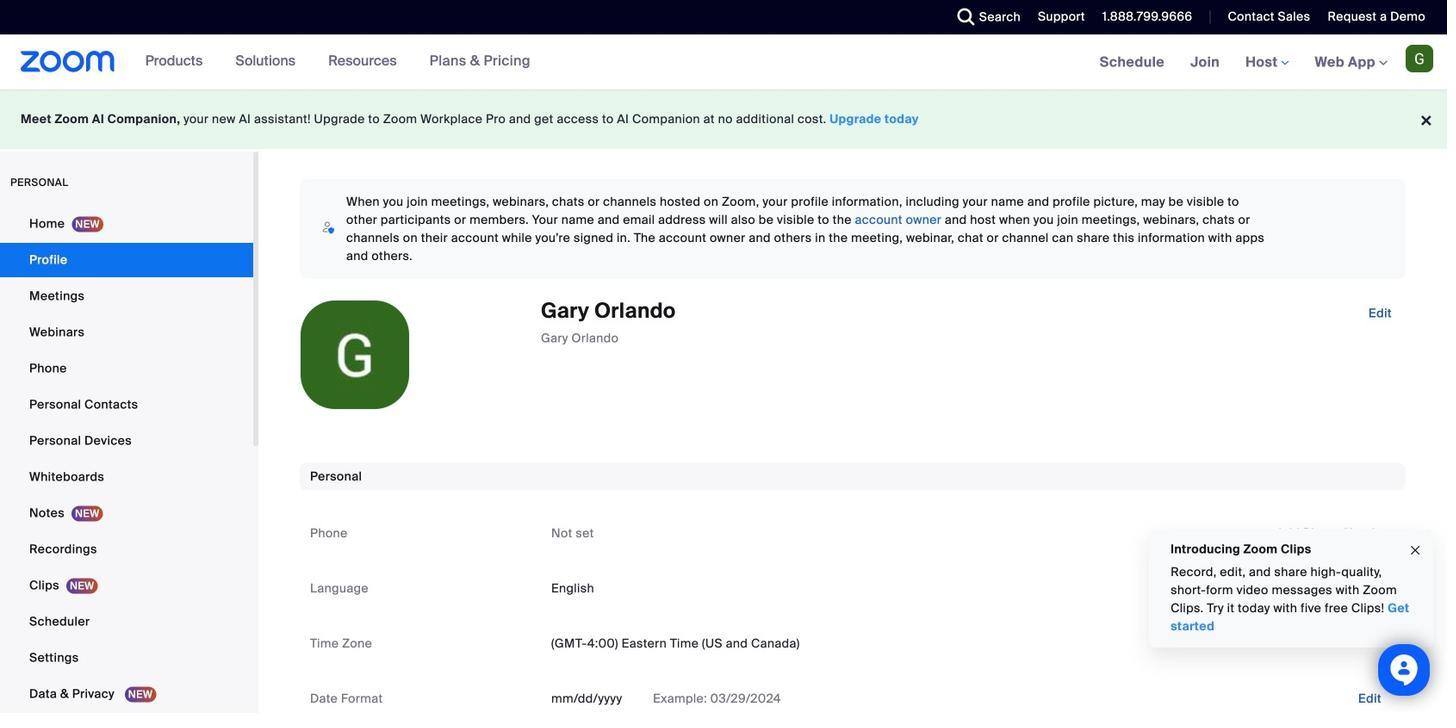 Task type: describe. For each thing, give the bounding box(es) containing it.
close image
[[1408, 541, 1422, 560]]

zoom logo image
[[21, 51, 115, 72]]

user photo image
[[301, 301, 409, 409]]

edit user photo image
[[341, 347, 369, 363]]



Task type: locate. For each thing, give the bounding box(es) containing it.
meetings navigation
[[1087, 34, 1447, 91]]

product information navigation
[[132, 34, 543, 90]]

banner
[[0, 34, 1447, 91]]

personal menu menu
[[0, 207, 253, 713]]

footer
[[0, 90, 1447, 149]]

profile picture image
[[1406, 45, 1433, 72]]



Task type: vqa. For each thing, say whether or not it's contained in the screenshot.
footer
yes



